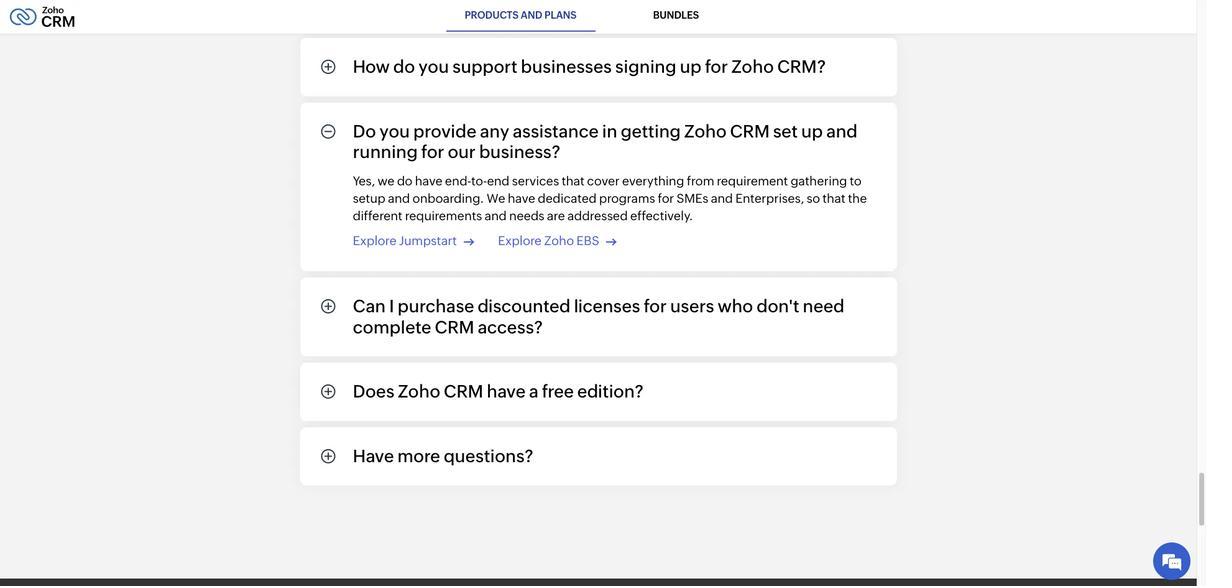 Task type: locate. For each thing, give the bounding box(es) containing it.
0 vertical spatial crm
[[730, 121, 770, 141]]

explore down needs
[[498, 233, 542, 248]]

programs
[[600, 191, 656, 205]]

have up needs
[[508, 191, 536, 205]]

that right so
[[823, 191, 846, 205]]

and
[[521, 9, 543, 21], [827, 121, 858, 141], [388, 191, 410, 205], [711, 191, 733, 205], [485, 208, 507, 223]]

bundles
[[654, 9, 699, 21]]

have
[[415, 174, 443, 188], [508, 191, 536, 205], [487, 381, 526, 401]]

that
[[562, 174, 585, 188], [823, 191, 846, 205]]

products
[[465, 9, 519, 21]]

up right signing
[[680, 57, 702, 77]]

for
[[705, 57, 729, 77], [421, 142, 445, 162], [658, 191, 675, 205], [644, 296, 667, 316]]

have more questions?
[[353, 446, 534, 466]]

yes,
[[353, 174, 375, 188]]

0 vertical spatial have
[[415, 174, 443, 188]]

you left support
[[419, 57, 449, 77]]

we
[[378, 174, 395, 188]]

2 vertical spatial have
[[487, 381, 526, 401]]

0 vertical spatial do
[[394, 57, 415, 77]]

complete
[[353, 317, 432, 337]]

do right we
[[397, 174, 413, 188]]

crm
[[730, 121, 770, 141], [435, 317, 475, 337], [444, 381, 484, 401]]

that up dedicated
[[562, 174, 585, 188]]

you
[[419, 57, 449, 77], [380, 121, 410, 141]]

do you provide any assistance in getting zoho crm set up and running for our business?
[[353, 121, 858, 162]]

how do you support businesses signing up for zoho crm?
[[353, 57, 826, 77]]

1 vertical spatial do
[[397, 174, 413, 188]]

do right how
[[394, 57, 415, 77]]

purchase
[[398, 296, 475, 316]]

can i purchase discounted licenses for users who don't need complete crm access?
[[353, 296, 845, 337]]

smes
[[677, 191, 709, 205]]

1 explore from the left
[[353, 233, 397, 248]]

yes, we do have end-to-end services that cover everything from requirement gathering to setup and onboarding. we have dedicated programs for smes and enterprises, so that the different requirements and needs are addressed effectively.
[[353, 174, 867, 223]]

1 vertical spatial crm
[[435, 317, 475, 337]]

explore zoho ebs
[[498, 233, 602, 248]]

edition?
[[578, 381, 644, 401]]

explore
[[353, 233, 397, 248], [498, 233, 542, 248]]

2 explore from the left
[[498, 233, 542, 248]]

more
[[398, 446, 441, 466]]

requirement
[[717, 174, 789, 188]]

getting
[[621, 121, 681, 141]]

zoho down the are
[[544, 233, 574, 248]]

questions?
[[444, 446, 534, 466]]

zoho
[[732, 57, 774, 77], [685, 121, 727, 141], [544, 233, 574, 248], [398, 381, 441, 401]]

explore jumpstart link
[[353, 232, 473, 249]]

plans
[[545, 9, 577, 21]]

zoho left crm?
[[732, 57, 774, 77]]

discounted
[[478, 296, 571, 316]]

have up the onboarding.
[[415, 174, 443, 188]]

provide
[[414, 121, 477, 141]]

for inside yes, we do have end-to-end services that cover everything from requirement gathering to setup and onboarding. we have dedicated programs for smes and enterprises, so that the different requirements and needs are addressed effectively.
[[658, 191, 675, 205]]

1 vertical spatial up
[[802, 121, 823, 141]]

do inside yes, we do have end-to-end services that cover everything from requirement gathering to setup and onboarding. we have dedicated programs for smes and enterprises, so that the different requirements and needs are addressed effectively.
[[397, 174, 413, 188]]

up right "set" on the right top of page
[[802, 121, 823, 141]]

end-
[[445, 174, 472, 188]]

1 horizontal spatial that
[[823, 191, 846, 205]]

support
[[453, 57, 518, 77]]

our
[[448, 142, 476, 162]]

crm?
[[778, 57, 826, 77]]

1 horizontal spatial up
[[802, 121, 823, 141]]

zoho inside do you provide any assistance in getting zoho crm set up and running for our business?
[[685, 121, 727, 141]]

zoho right does
[[398, 381, 441, 401]]

does zoho crm have a free edition?
[[353, 381, 644, 401]]

assistance
[[513, 121, 599, 141]]

set
[[774, 121, 798, 141]]

0 horizontal spatial explore
[[353, 233, 397, 248]]

zoho up from
[[685, 121, 727, 141]]

end
[[487, 174, 510, 188]]

who
[[718, 296, 754, 316]]

any
[[480, 121, 510, 141]]

2 vertical spatial crm
[[444, 381, 484, 401]]

explore for explore jumpstart
[[353, 233, 397, 248]]

needs
[[510, 208, 545, 223]]

0 vertical spatial up
[[680, 57, 702, 77]]

1 horizontal spatial you
[[419, 57, 449, 77]]

0 horizontal spatial you
[[380, 121, 410, 141]]

onboarding.
[[413, 191, 484, 205]]

so
[[807, 191, 821, 205]]

1 horizontal spatial explore
[[498, 233, 542, 248]]

you up running
[[380, 121, 410, 141]]

to
[[850, 174, 862, 188]]

gathering
[[791, 174, 848, 188]]

jumpstart
[[399, 233, 457, 248]]

explore jumpstart
[[353, 233, 460, 248]]

0 vertical spatial you
[[419, 57, 449, 77]]

1 vertical spatial you
[[380, 121, 410, 141]]

have
[[353, 446, 394, 466]]

do
[[394, 57, 415, 77], [397, 174, 413, 188]]

crm inside do you provide any assistance in getting zoho crm set up and running for our business?
[[730, 121, 770, 141]]

explore down the different
[[353, 233, 397, 248]]

up
[[680, 57, 702, 77], [802, 121, 823, 141]]

have left a
[[487, 381, 526, 401]]

0 horizontal spatial that
[[562, 174, 585, 188]]

business?
[[479, 142, 561, 162]]

up inside do you provide any assistance in getting zoho crm set up and running for our business?
[[802, 121, 823, 141]]



Task type: vqa. For each thing, say whether or not it's contained in the screenshot.
Analytics
no



Task type: describe. For each thing, give the bounding box(es) containing it.
have for end-
[[415, 174, 443, 188]]

and inside do you provide any assistance in getting zoho crm set up and running for our business?
[[827, 121, 858, 141]]

explore for explore zoho ebs
[[498, 233, 542, 248]]

signing
[[616, 57, 677, 77]]

services
[[512, 174, 559, 188]]

effectively.
[[631, 208, 694, 223]]

from
[[687, 174, 715, 188]]

have for a
[[487, 381, 526, 401]]

addressed
[[568, 208, 628, 223]]

do
[[353, 121, 376, 141]]

access?
[[478, 317, 543, 337]]

0 horizontal spatial up
[[680, 57, 702, 77]]

requirements
[[405, 208, 482, 223]]

free
[[542, 381, 574, 401]]

how
[[353, 57, 390, 77]]

products and plans
[[465, 9, 577, 21]]

enterprises,
[[736, 191, 805, 205]]

for inside do you provide any assistance in getting zoho crm set up and running for our business?
[[421, 142, 445, 162]]

crm inside "can i purchase discounted licenses for users who don't need complete crm access?"
[[435, 317, 475, 337]]

setup
[[353, 191, 386, 205]]

don't
[[757, 296, 800, 316]]

different
[[353, 208, 403, 223]]

ebs
[[577, 233, 600, 248]]

are
[[547, 208, 565, 223]]

to-
[[472, 174, 487, 188]]

businesses
[[521, 57, 612, 77]]

dedicated
[[538, 191, 597, 205]]

i
[[389, 296, 394, 316]]

in
[[602, 121, 618, 141]]

1 vertical spatial that
[[823, 191, 846, 205]]

we
[[487, 191, 506, 205]]

zoho crm logo image
[[9, 3, 75, 30]]

cover
[[587, 174, 620, 188]]

you inside do you provide any assistance in getting zoho crm set up and running for our business?
[[380, 121, 410, 141]]

a
[[529, 381, 539, 401]]

users
[[671, 296, 715, 316]]

for inside "can i purchase discounted licenses for users who don't need complete crm access?"
[[644, 296, 667, 316]]

explore zoho ebs link
[[498, 232, 616, 249]]

can
[[353, 296, 386, 316]]

the
[[849, 191, 867, 205]]

need
[[803, 296, 845, 316]]

licenses
[[574, 296, 641, 316]]

1 vertical spatial have
[[508, 191, 536, 205]]

does
[[353, 381, 395, 401]]

0 vertical spatial that
[[562, 174, 585, 188]]

everything
[[623, 174, 685, 188]]

running
[[353, 142, 418, 162]]



